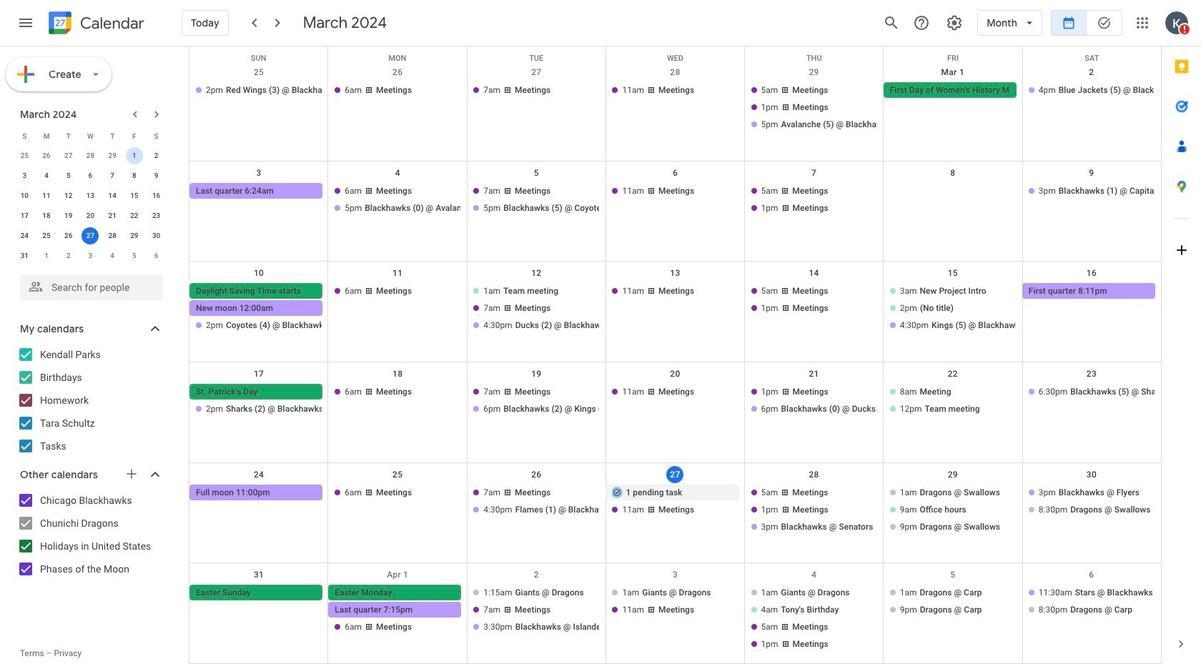 Task type: locate. For each thing, give the bounding box(es) containing it.
1 element
[[126, 147, 143, 165]]

april 6 element
[[148, 247, 165, 265]]

row
[[190, 46, 1162, 63], [190, 61, 1162, 161], [14, 126, 167, 146], [14, 146, 167, 166], [190, 161, 1162, 262], [14, 166, 167, 186], [14, 186, 167, 206], [14, 206, 167, 226], [14, 226, 167, 246], [14, 246, 167, 266], [190, 262, 1162, 363], [190, 363, 1162, 463], [190, 463, 1162, 564], [190, 564, 1162, 664]]

heading inside calendar element
[[77, 15, 144, 32]]

calendar element
[[46, 9, 144, 40]]

april 3 element
[[82, 247, 99, 265]]

february 28 element
[[82, 147, 99, 165]]

row group
[[14, 146, 167, 266]]

30 element
[[148, 227, 165, 245]]

grid
[[189, 46, 1162, 664]]

26 element
[[60, 227, 77, 245]]

cell
[[745, 82, 884, 134], [123, 146, 145, 166], [328, 183, 467, 217], [467, 183, 606, 217], [745, 183, 884, 217], [884, 183, 1023, 217], [79, 226, 101, 246], [190, 283, 328, 335], [467, 283, 606, 335], [745, 283, 884, 335], [884, 283, 1023, 335], [190, 384, 328, 418], [467, 384, 606, 418], [745, 384, 884, 418], [884, 384, 1023, 418], [467, 485, 606, 536], [606, 485, 745, 536], [745, 485, 884, 536], [884, 485, 1023, 536], [1023, 485, 1162, 536], [328, 585, 467, 654], [467, 585, 606, 654], [606, 585, 745, 654], [745, 585, 884, 654], [884, 585, 1023, 654], [1023, 585, 1162, 654]]

22 element
[[126, 207, 143, 225]]

16 element
[[148, 187, 165, 205]]

31 element
[[16, 247, 33, 265]]

10 element
[[16, 187, 33, 205]]

27, today element
[[82, 227, 99, 245]]

2 element
[[148, 147, 165, 165]]

add other calendars image
[[124, 467, 139, 481]]

24 element
[[16, 227, 33, 245]]

march 2024 grid
[[14, 126, 167, 266]]

None search field
[[0, 269, 177, 300]]

tab list
[[1162, 46, 1202, 624]]

12 element
[[60, 187, 77, 205]]

other calendars list
[[3, 489, 177, 581]]

29 element
[[126, 227, 143, 245]]

23 element
[[148, 207, 165, 225]]

settings menu image
[[946, 14, 964, 31]]

my calendars list
[[3, 343, 177, 458]]

3 element
[[16, 167, 33, 185]]

february 26 element
[[38, 147, 55, 165]]

18 element
[[38, 207, 55, 225]]

february 29 element
[[104, 147, 121, 165]]

heading
[[77, 15, 144, 32]]



Task type: describe. For each thing, give the bounding box(es) containing it.
4 element
[[38, 167, 55, 185]]

13 element
[[82, 187, 99, 205]]

25 element
[[38, 227, 55, 245]]

28 element
[[104, 227, 121, 245]]

7 element
[[104, 167, 121, 185]]

main drawer image
[[17, 14, 34, 31]]

19 element
[[60, 207, 77, 225]]

20 element
[[82, 207, 99, 225]]

april 4 element
[[104, 247, 121, 265]]

february 25 element
[[16, 147, 33, 165]]

february 27 element
[[60, 147, 77, 165]]

15 element
[[126, 187, 143, 205]]

8 element
[[126, 167, 143, 185]]

14 element
[[104, 187, 121, 205]]

17 element
[[16, 207, 33, 225]]

april 1 element
[[38, 247, 55, 265]]

11 element
[[38, 187, 55, 205]]

april 2 element
[[60, 247, 77, 265]]

Search for people text field
[[29, 275, 154, 300]]

21 element
[[104, 207, 121, 225]]

9 element
[[148, 167, 165, 185]]

5 element
[[60, 167, 77, 185]]

april 5 element
[[126, 247, 143, 265]]

6 element
[[82, 167, 99, 185]]



Task type: vqa. For each thing, say whether or not it's contained in the screenshot.
2 ELEMENT
yes



